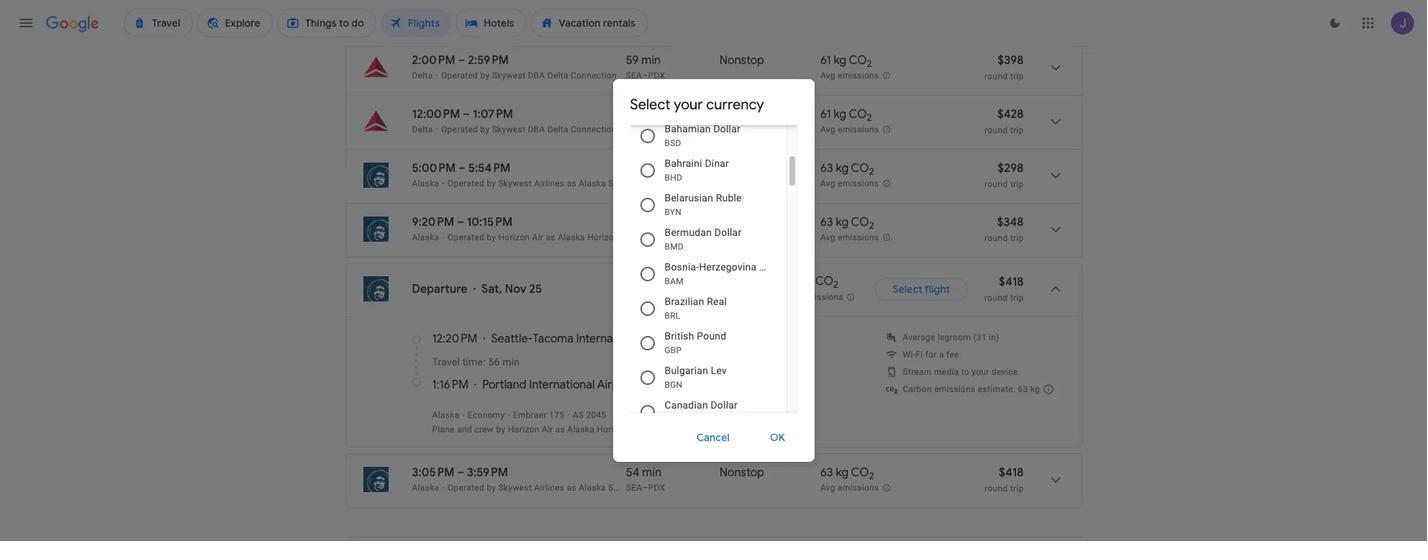 Task type: vqa. For each thing, say whether or not it's contained in the screenshot.
ROUND related to 3:59 PM
yes



Task type: describe. For each thing, give the bounding box(es) containing it.
nonstop flight. element for 5:54 pm
[[720, 161, 765, 178]]

$298
[[998, 161, 1024, 176]]

175
[[549, 410, 565, 421]]

kg for $298
[[836, 161, 849, 176]]

by down 2:59 pm
[[481, 71, 490, 81]]

operated down 2:00 pm – 2:59 pm at top
[[441, 71, 478, 81]]

canadian dollar
[[665, 400, 738, 411]]

emissions for $298
[[838, 179, 880, 189]]

airlines for 3:59 pm
[[534, 483, 565, 493]]

embraer
[[513, 410, 547, 421]]

average
[[903, 333, 936, 343]]

1:16 pm
[[432, 378, 469, 392]]

as
[[573, 410, 584, 421]]

co for $298
[[852, 161, 870, 176]]

bahraini dinar bhd
[[665, 158, 729, 183]]

by down 5:54 pm 'text field'
[[487, 179, 496, 189]]

operated by horizon air as alaska horizon
[[448, 233, 619, 243]]

brl
[[665, 311, 681, 321]]

travel time: 56 min
[[432, 356, 520, 368]]

as for 3:59 pm
[[567, 483, 577, 493]]

leaves seattle-tacoma international airport at 5:00 pm on saturday, november 25 and arrives at portland international airport at 5:54 pm on saturday, november 25. element
[[412, 161, 511, 176]]

round for 5:54 pm
[[985, 179, 1008, 189]]

trip for 3:59 pm
[[1011, 484, 1024, 494]]

operated down 5:00 pm – 5:54 pm
[[448, 179, 485, 189]]

min for 2:00 pm – 2:59 pm
[[642, 53, 661, 68]]

travel
[[432, 356, 460, 368]]

round for 1:07 pm
[[985, 125, 1008, 135]]

0 horizontal spatial your
[[674, 96, 703, 114]]

nonstop flight. element for 10:15 pm
[[720, 215, 765, 232]]

1
[[626, 107, 631, 122]]

3:59 pm
[[467, 466, 508, 480]]

61 kg co 2 for $398
[[821, 53, 872, 70]]

sat, nov 25
[[482, 282, 542, 297]]

kg for $418
[[836, 466, 849, 480]]

emissions for $428
[[838, 125, 880, 135]]

embraer 175
[[513, 410, 565, 421]]

sea – pdx
[[626, 17, 666, 27]]

– inside 55 min sea – pdx
[[643, 233, 649, 243]]

mark
[[815, 261, 838, 273]]

emissions for $418
[[838, 483, 880, 493]]

hr
[[633, 107, 644, 122]]

stream media to your device
[[903, 367, 1018, 377]]

63 for $298
[[821, 161, 834, 176]]

ok
[[771, 431, 786, 444]]

Arrival time: 1:07 PM. text field
[[473, 107, 513, 122]]

Departure time: 7:55 PM. text field
[[412, 0, 454, 14]]

bermudan dollar bmd
[[665, 227, 742, 252]]

$428 round trip
[[985, 107, 1024, 135]]

avg for $298
[[821, 179, 836, 189]]

2 for $298
[[870, 166, 875, 178]]

select for select flight
[[893, 283, 923, 296]]

sea inside 55 min sea – pdx
[[626, 233, 643, 243]]

cancel button
[[680, 421, 748, 455]]

trip for 5:54 pm
[[1011, 179, 1024, 189]]

0 vertical spatial (
[[685, 332, 689, 346]]

nonstop for 2:59 pm
[[720, 53, 765, 68]]

total duration 55 min. element
[[626, 215, 720, 232]]

Departure time: 12:00 PM. text field
[[412, 107, 460, 122]]

nonstop flight. element for 1:07 pm
[[720, 107, 765, 124]]

59
[[626, 53, 639, 68]]

pdx inside 54 min – pdx
[[649, 179, 666, 189]]

as 2045
[[573, 410, 607, 421]]

operated by skywest airlines as alaska skywest for 3:05 pm – 3:59 pm
[[448, 483, 643, 493]]

leaves seattle-tacoma international airport at 7:55 pm on saturday, november 25 and arrives at portland international airport at 8:59 pm on saturday, november 25. element
[[412, 0, 507, 14]]

2 for $428
[[867, 112, 872, 124]]

kg for $348
[[836, 215, 849, 230]]

55
[[626, 215, 639, 230]]

british
[[665, 331, 695, 342]]

skywest down 3:59 pm text field
[[499, 483, 532, 493]]

lev
[[711, 365, 727, 377]]

portland international airport ( pdx )
[[483, 378, 667, 392]]

total duration 1 hr 7 min. element
[[626, 107, 720, 124]]

leaves seattle-tacoma international airport at 9:20 pm on saturday, november 25 and arrives at portland international airport at 10:15 pm on saturday, november 25. element
[[412, 215, 513, 230]]

Departure time: 12:20 PM. text field
[[432, 332, 478, 346]]

horizon down 2045
[[597, 425, 629, 435]]

select your currency
[[630, 96, 764, 114]]

63 kg co 2 for $298
[[821, 161, 875, 178]]

(31
[[974, 333, 987, 343]]

1 vertical spatial air
[[542, 425, 553, 435]]

by right crew
[[496, 425, 506, 435]]

418 US dollars text field
[[999, 275, 1024, 289]]

operated by skywest dba delta connection for 1:07 pm
[[441, 125, 617, 135]]

Departure time: 2:00 PM. text field
[[412, 53, 456, 68]]

time:
[[463, 356, 486, 368]]

bahamian
[[665, 123, 711, 135]]

2:00 pm
[[412, 53, 456, 68]]

5 round from the top
[[985, 293, 1008, 303]]

$348
[[998, 215, 1024, 230]]

$298 round trip
[[985, 161, 1024, 189]]

398 US dollars text field
[[998, 53, 1024, 68]]

25
[[529, 282, 542, 297]]

avg for $348
[[821, 233, 836, 243]]

for
[[926, 350, 937, 360]]

by down '10:15 pm'
[[487, 233, 496, 243]]

media
[[935, 367, 960, 377]]

operated by skywest airlines as alaska skywest for 5:00 pm – 5:54 pm
[[448, 179, 643, 189]]

54 min sea – pdx
[[626, 466, 666, 493]]

2 for $348
[[870, 220, 875, 232]]

5:00 pm – 5:54 pm
[[412, 161, 511, 176]]

nonstop for 10:15 pm
[[720, 215, 765, 230]]

leaves seattle-tacoma international airport at 3:05 pm on saturday, november 25 and arrives at portland international airport at 3:59 pm on saturday, november 25. element
[[412, 466, 508, 480]]

1 horizontal spatial airport
[[645, 332, 682, 346]]

bahraini
[[665, 158, 703, 169]]

1 vertical spatial international
[[529, 378, 595, 392]]

bgn
[[665, 380, 683, 390]]

– inside 54 min – pdx
[[643, 179, 649, 189]]

co for $398
[[849, 53, 867, 68]]

61 for 1 hr 7 min
[[821, 107, 831, 122]]

0 vertical spatial air
[[532, 233, 544, 243]]

pdx inside 54 min sea – pdx
[[649, 483, 666, 493]]

operated down 9:20 pm – 10:15 pm
[[448, 233, 485, 243]]

1 hr 7 min sea – pdx
[[626, 107, 675, 135]]

3:05 pm
[[412, 466, 455, 480]]

seattle-
[[491, 332, 533, 346]]

Arrival time: 8:59 PM. text field
[[466, 0, 507, 14]]

currency
[[707, 96, 764, 114]]

skywest down 5:54 pm
[[499, 179, 532, 189]]

2:00 pm – 2:59 pm
[[412, 53, 509, 68]]

carbon emissions estimate: 63 kg
[[903, 385, 1041, 395]]

sat,
[[482, 282, 502, 297]]

bosnia-
[[665, 261, 699, 273]]

12:00 pm – 1:07 pm
[[412, 107, 513, 122]]

pdx inside 1 hr 7 min sea – pdx
[[649, 125, 666, 135]]

nonstop flight. element for 3:59 pm
[[720, 466, 765, 482]]

emissions for $348
[[838, 233, 880, 243]]

bosnia-herzegovina convertible mark bam
[[665, 261, 838, 287]]

skywest for leaves seattle-tacoma international airport at 7:55 pm on saturday, november 25 and arrives at portland international airport at 8:59 pm on saturday, november 25. element
[[492, 17, 526, 27]]

dollar for bahamian dollar
[[714, 123, 741, 135]]

$418 round trip for 418 us dollars text field
[[985, 275, 1024, 303]]

10:15 pm
[[467, 215, 513, 230]]

55 min sea – pdx
[[626, 215, 666, 243]]

trip for 2:59 pm
[[1011, 71, 1024, 81]]

as for 5:54 pm
[[567, 179, 577, 189]]

operated down leaves seattle-tacoma international airport at 7:55 pm on saturday, november 25 and arrives at portland international airport at 8:59 pm on saturday, november 25. element
[[441, 17, 478, 27]]

1 horizontal spatial your
[[972, 367, 990, 377]]

horizon down '10:15 pm'
[[499, 233, 530, 243]]

1 connection from the top
[[571, 17, 617, 27]]

horizon down embraer
[[508, 425, 540, 435]]

legroom
[[938, 333, 972, 343]]

9:20 pm – 10:15 pm
[[412, 215, 513, 230]]

average legroom (31 in)
[[903, 333, 1000, 343]]

a
[[940, 350, 945, 360]]

skywest for 5:54 pm
[[609, 179, 643, 189]]

bmd
[[665, 242, 684, 252]]

$418 for 418 us dollars text box
[[999, 466, 1024, 480]]

flight
[[925, 283, 951, 296]]

63 kg co 2 for $418
[[821, 466, 875, 483]]

avg emissions for $428
[[821, 125, 880, 135]]

pound
[[697, 331, 727, 342]]

emissions for $398
[[838, 71, 880, 81]]

british pound gbp
[[665, 331, 727, 356]]

2 vertical spatial dollar
[[711, 400, 738, 411]]

avg for $418
[[821, 483, 836, 493]]



Task type: locate. For each thing, give the bounding box(es) containing it.
air down embraer 175
[[542, 425, 553, 435]]

in)
[[990, 333, 1000, 343]]

54
[[626, 161, 640, 176], [626, 466, 640, 480]]

nonstop flight. element down the ruble
[[720, 215, 765, 232]]

1 horizontal spatial )
[[709, 332, 713, 346]]

round down 418 us dollars text box
[[985, 484, 1008, 494]]

by down 3:59 pm text field
[[487, 483, 496, 493]]

to
[[962, 367, 970, 377]]

air up the 25
[[532, 233, 544, 243]]

63 for $348
[[821, 215, 834, 230]]

dollar
[[714, 123, 741, 135], [715, 227, 742, 238], [711, 400, 738, 411]]

0 vertical spatial 61
[[821, 53, 831, 68]]

your
[[674, 96, 703, 114], [972, 367, 990, 377]]

by
[[481, 17, 490, 27], [481, 71, 490, 81], [481, 125, 490, 135], [487, 179, 496, 189], [487, 233, 496, 243], [496, 425, 506, 435], [487, 483, 496, 493]]

1 vertical spatial airlines
[[534, 483, 565, 493]]

flight details. leaves seattle-tacoma international airport at 12:20 pm on saturday, november 25 and arrives at portland international airport at 1:16 pm on saturday, november 25. image
[[1047, 281, 1065, 298]]

operated by skywest dba delta connection down arrival time: 8:59 pm. text box
[[441, 17, 617, 27]]

0 vertical spatial $418 round trip
[[985, 275, 1024, 303]]

canadian
[[665, 400, 708, 411]]

1 total duration 54 min. element from the top
[[626, 161, 720, 178]]

skywest down 2:59 pm
[[492, 71, 526, 81]]

connection for 1
[[571, 125, 617, 135]]

bermudan
[[665, 227, 712, 238]]

round inside $398 round trip
[[985, 71, 1008, 81]]

1 vertical spatial operated by skywest dba delta connection
[[441, 71, 617, 81]]

select flight
[[893, 283, 951, 296]]

sea inside 59 min sea – pdx
[[626, 71, 643, 81]]

select flight button
[[876, 278, 968, 301]]

2 vertical spatial dba
[[528, 125, 545, 135]]

carbon
[[903, 385, 932, 395]]

( right gbp
[[685, 332, 689, 346]]

) down bulgarian
[[663, 378, 667, 392]]

3 operated by skywest dba delta connection from the top
[[441, 125, 617, 135]]

5 nonstop flight. element from the top
[[720, 466, 765, 482]]

leaves seattle-tacoma international airport at 12:00 pm on saturday, november 25 and arrives at portland international airport at 1:07 pm on saturday, november 25. element
[[412, 107, 513, 122]]

device
[[992, 367, 1018, 377]]

2 airlines from the top
[[534, 483, 565, 493]]

round inside '$298 round trip'
[[985, 179, 1008, 189]]

pdx inside 59 min sea – pdx
[[649, 71, 666, 81]]

7
[[647, 107, 653, 122]]

trip down "$428"
[[1011, 125, 1024, 135]]

4 nonstop flight. element from the top
[[720, 215, 765, 232]]

round for 3:59 pm
[[985, 484, 1008, 494]]

belarusian
[[665, 192, 714, 204]]

trip down 418 us dollars text field
[[1011, 293, 1024, 303]]

 image down the departure time: 7:55 pm. text field
[[436, 17, 439, 27]]

$428
[[998, 107, 1024, 122]]

nonstop flight. element
[[720, 53, 765, 70], [720, 107, 765, 124], [720, 161, 765, 178], [720, 215, 765, 232], [720, 466, 765, 482]]

0 vertical spatial  image
[[436, 17, 439, 27]]

 image
[[436, 17, 439, 27], [436, 71, 439, 81], [436, 125, 439, 135]]

6 round from the top
[[985, 484, 1008, 494]]

– inside 1 hr 7 min sea – pdx
[[643, 125, 649, 135]]

1 round from the top
[[985, 71, 1008, 81]]

international right tacoma at the left bottom of page
[[577, 332, 642, 346]]

–
[[643, 17, 649, 27], [458, 53, 465, 68], [643, 71, 649, 81], [463, 107, 470, 122], [643, 125, 649, 135], [459, 161, 466, 176], [643, 179, 649, 189], [457, 215, 464, 230], [643, 233, 649, 243], [457, 466, 465, 480], [643, 483, 649, 493]]

trip for 10:15 pm
[[1011, 233, 1024, 243]]

bam
[[665, 277, 684, 287]]

1 vertical spatial 61 kg co 2
[[821, 107, 872, 124]]

international
[[577, 332, 642, 346], [529, 378, 595, 392]]

2:59 pm
[[468, 53, 509, 68]]

0 vertical spatial select
[[630, 96, 671, 114]]

0 vertical spatial dba
[[528, 17, 545, 27]]

0 vertical spatial airlines
[[534, 179, 565, 189]]

3 trip from the top
[[1011, 179, 1024, 189]]

2 for $398
[[867, 58, 872, 70]]

operated down leaves seattle-tacoma international airport at 12:00 pm on saturday, november 25 and arrives at portland international airport at 1:07 pm on saturday, november 25. element
[[441, 125, 478, 135]]

2 54 from the top
[[626, 466, 640, 480]]

2  image from the top
[[436, 71, 439, 81]]

0 vertical spatial dollar
[[714, 123, 741, 135]]

0 vertical spatial total duration 54 min. element
[[626, 161, 720, 178]]

1 nonstop flight. element from the top
[[720, 53, 765, 70]]

0 vertical spatial your
[[674, 96, 703, 114]]

avg for $428
[[821, 125, 836, 135]]

round down 348 us dollars text field
[[985, 233, 1008, 243]]

0 vertical spatial $418
[[999, 275, 1024, 289]]

1:07 pm
[[473, 107, 513, 122]]

ruble
[[716, 192, 742, 204]]

2 total duration 54 min. element from the top
[[626, 466, 720, 482]]

select for select your currency
[[630, 96, 671, 114]]

as for 10:15 pm
[[546, 233, 556, 243]]

seattle-tacoma international airport ( sea )
[[491, 332, 713, 346]]

63 for $418
[[821, 466, 834, 480]]

min inside 55 min sea – pdx
[[642, 215, 662, 230]]

airlines down plane and crew by horizon air as alaska horizon
[[534, 483, 565, 493]]

bahamian dollar bsd
[[665, 123, 741, 148]]

total duration 54 min. element down bsd on the left top
[[626, 161, 720, 178]]

5:00 pm
[[412, 161, 456, 176]]

4 trip from the top
[[1011, 233, 1024, 243]]

56
[[488, 356, 500, 368]]

1 vertical spatial 54
[[626, 466, 640, 480]]

trip inside $428 round trip
[[1011, 125, 1024, 135]]

$398 round trip
[[985, 53, 1024, 81]]

Departure time: 5:00 PM. text field
[[412, 161, 456, 176]]

brazilian
[[665, 296, 705, 307]]

nonstop up bahamian dollar bsd
[[720, 107, 765, 122]]

total duration 54 min. element for 3:59 pm
[[626, 466, 720, 482]]

departure
[[412, 282, 468, 297]]

1 $418 round trip from the top
[[985, 275, 1024, 303]]

0 horizontal spatial select
[[630, 96, 671, 114]]

round for 2:59 pm
[[985, 71, 1008, 81]]

connection for 59
[[571, 71, 617, 81]]

 image for 12:00 pm
[[436, 125, 439, 135]]

dba for 2:59 pm
[[528, 71, 545, 81]]

operated
[[441, 17, 478, 27], [441, 71, 478, 81], [441, 125, 478, 135], [448, 179, 485, 189], [448, 233, 485, 243], [448, 483, 485, 493]]

round down $428 text field
[[985, 125, 1008, 135]]

airport
[[645, 332, 682, 346], [597, 378, 635, 392]]

– inside 59 min sea – pdx
[[643, 71, 649, 81]]

skywest down arrival time: 8:59 pm. text box
[[492, 17, 526, 27]]

12:20 pm
[[432, 332, 478, 346]]

2 operated by skywest dba delta connection from the top
[[441, 71, 617, 81]]

1 dba from the top
[[528, 17, 545, 27]]

2 nonstop flight. element from the top
[[720, 107, 765, 124]]

0 horizontal spatial )
[[663, 378, 667, 392]]

horizon left 55 min sea – pdx
[[588, 233, 619, 243]]

avg emissions for $398
[[821, 71, 880, 81]]

dinar
[[705, 158, 729, 169]]

trip inside '$298 round trip'
[[1011, 179, 1024, 189]]

0 vertical spatial skywest
[[609, 179, 643, 189]]

nonstop for 3:59 pm
[[720, 466, 765, 480]]

estimate:
[[978, 385, 1016, 395]]

carbon emissions estimate: 63 kilograms element
[[903, 385, 1041, 395]]

airlines
[[534, 179, 565, 189], [534, 483, 565, 493]]

nonstop down "cancel"
[[720, 466, 765, 480]]

63
[[821, 161, 834, 176], [821, 215, 834, 230], [785, 275, 798, 289], [1018, 385, 1029, 395], [821, 466, 834, 480]]

avg emissions for $348
[[821, 233, 880, 243]]

2 61 kg co 2 from the top
[[821, 107, 872, 124]]

nonstop down the ruble
[[720, 215, 765, 230]]

3 dba from the top
[[528, 125, 545, 135]]

nonstop for 1:07 pm
[[720, 107, 765, 122]]

( left bgn
[[638, 378, 641, 392]]

1 vertical spatial (
[[638, 378, 641, 392]]

nonstop up the ruble
[[720, 161, 765, 176]]

Arrival time: 5:54 PM. text field
[[469, 161, 511, 176]]

tacoma
[[533, 332, 574, 346]]

0 vertical spatial )
[[709, 332, 713, 346]]

plane
[[432, 425, 455, 435]]

portland
[[483, 378, 527, 392]]

nonstop flight. element down "cancel"
[[720, 466, 765, 482]]

wi-fi for a fee
[[903, 350, 960, 360]]

 image for 2:00 pm
[[436, 71, 439, 81]]

1 vertical spatial  image
[[436, 71, 439, 81]]

Arrival time: 3:59 PM. text field
[[467, 466, 508, 480]]

Arrival time: 2:59 PM. text field
[[468, 53, 509, 68]]

skywest down 1:07 pm
[[492, 125, 526, 135]]

4 round from the top
[[985, 233, 1008, 243]]

0 vertical spatial connection
[[571, 17, 617, 27]]

2 vertical spatial  image
[[436, 125, 439, 135]]

348 US dollars text field
[[998, 215, 1024, 230]]

2 operated by skywest airlines as alaska skywest from the top
[[448, 483, 643, 493]]

round inside $428 round trip
[[985, 125, 1008, 135]]

) right british
[[709, 332, 713, 346]]

skywest
[[492, 17, 526, 27], [492, 71, 526, 81], [492, 125, 526, 135], [499, 179, 532, 189], [499, 483, 532, 493]]

0 vertical spatial airport
[[645, 332, 682, 346]]

total duration 59 min. element
[[626, 53, 720, 70]]

convertible
[[760, 261, 812, 273]]

61 for 59 min
[[821, 53, 831, 68]]

54 for 5:54 pm
[[626, 161, 640, 176]]

54 inside 54 min sea – pdx
[[626, 466, 640, 480]]

1 nonstop from the top
[[720, 53, 765, 68]]

1 54 from the top
[[626, 161, 640, 176]]

co for $348
[[852, 215, 870, 230]]

1 vertical spatial )
[[663, 378, 667, 392]]

54 for 3:59 pm
[[626, 466, 640, 480]]

avg for $398
[[821, 71, 836, 81]]

airport up 2045
[[597, 378, 635, 392]]

298 US dollars text field
[[998, 161, 1024, 176]]

54 inside 54 min – pdx
[[626, 161, 640, 176]]

trip down $298 text box
[[1011, 179, 1024, 189]]

airport down brl
[[645, 332, 682, 346]]

connection left 59 min sea – pdx
[[571, 71, 617, 81]]

0 vertical spatial 61 kg co 2
[[821, 53, 872, 70]]

round down 418 us dollars text field
[[985, 293, 1008, 303]]

operated by skywest airlines as alaska skywest down the 3:59 pm
[[448, 483, 643, 493]]

your up bahamian
[[674, 96, 703, 114]]

418 US dollars text field
[[999, 466, 1024, 480]]

dollar for bermudan dollar
[[715, 227, 742, 238]]

operated down the 3:05 pm – 3:59 pm
[[448, 483, 485, 493]]

trip inside $348 round trip
[[1011, 233, 1024, 243]]

stream
[[903, 367, 932, 377]]

61
[[821, 53, 831, 68], [821, 107, 831, 122]]

2 $418 from the top
[[999, 466, 1024, 480]]

connection left 1 hr 7 min sea – pdx
[[571, 125, 617, 135]]

cancel
[[697, 431, 730, 444]]

1 vertical spatial connection
[[571, 71, 617, 81]]

belarusian ruble byn
[[665, 192, 742, 217]]

6 trip from the top
[[1011, 484, 1024, 494]]

international up 175
[[529, 378, 595, 392]]

5 nonstop from the top
[[720, 466, 765, 480]]

1 operated by skywest airlines as alaska skywest from the top
[[448, 179, 643, 189]]

plane and crew by horizon air as alaska horizon
[[432, 425, 629, 435]]

min
[[642, 53, 661, 68], [656, 107, 675, 122], [643, 161, 662, 176], [642, 215, 662, 230], [503, 356, 520, 368], [643, 466, 662, 480]]

(
[[685, 332, 689, 346], [638, 378, 641, 392]]

min for 5:00 pm – 5:54 pm
[[643, 161, 662, 176]]

leaves seattle-tacoma international airport at 2:00 pm on saturday, november 25 and arrives at portland international airport at 2:59 pm on saturday, november 25. element
[[412, 53, 509, 68]]

sea inside 54 min sea – pdx
[[626, 483, 643, 493]]

total duration 54 min. element down "cancel"
[[626, 466, 720, 482]]

min inside 1 hr 7 min sea – pdx
[[656, 107, 675, 122]]

1 vertical spatial skywest
[[609, 483, 643, 493]]

operated by skywest dba delta connection down 1:07 pm
[[441, 125, 617, 135]]

1 61 kg co 2 from the top
[[821, 53, 872, 70]]

connection
[[571, 17, 617, 27], [571, 71, 617, 81], [571, 125, 617, 135]]

1 vertical spatial your
[[972, 367, 990, 377]]

1 vertical spatial airport
[[597, 378, 635, 392]]

4 nonstop from the top
[[720, 215, 765, 230]]

operated by skywest dba delta connection down 2:59 pm
[[441, 71, 617, 81]]

round for 10:15 pm
[[985, 233, 1008, 243]]

dba
[[528, 17, 545, 27], [528, 71, 545, 81], [528, 125, 545, 135]]

real
[[707, 296, 727, 307]]

428 US dollars text field
[[998, 107, 1024, 122]]

bulgarian
[[665, 365, 709, 377]]

trip down 418 us dollars text box
[[1011, 484, 1024, 494]]

skywest for the leaves seattle-tacoma international airport at 2:00 pm on saturday, november 25 and arrives at portland international airport at 2:59 pm on saturday, november 25. element
[[492, 71, 526, 81]]

3 nonstop flight. element from the top
[[720, 161, 765, 178]]

herzegovina
[[699, 261, 757, 273]]

connection left 'sea – pdx'
[[571, 17, 617, 27]]

airlines up operated by horizon air as alaska horizon
[[534, 179, 565, 189]]

nonstop flight. element up the ruble
[[720, 161, 765, 178]]

Departure time: 9:20 PM. text field
[[412, 215, 454, 230]]

nonstop up currency
[[720, 53, 765, 68]]

1  image from the top
[[436, 17, 439, 27]]

total duration 54 min. element
[[626, 161, 720, 178], [626, 466, 720, 482]]

ok button
[[753, 421, 803, 455]]

2 connection from the top
[[571, 71, 617, 81]]

bsd
[[665, 138, 682, 148]]

1 vertical spatial 61
[[821, 107, 831, 122]]

5 trip from the top
[[1011, 293, 1024, 303]]

airlines for 5:54 pm
[[534, 179, 565, 189]]

economy
[[468, 410, 505, 421]]

2 61 from the top
[[821, 107, 831, 122]]

dba for 1:07 pm
[[528, 125, 545, 135]]

trip inside $398 round trip
[[1011, 71, 1024, 81]]

2 for $418
[[870, 470, 875, 483]]

kg for $398
[[834, 53, 847, 68]]

0 vertical spatial operated by skywest dba delta connection
[[441, 17, 617, 27]]

1 61 from the top
[[821, 53, 831, 68]]

1 operated by skywest dba delta connection from the top
[[441, 17, 617, 27]]

1 vertical spatial dollar
[[715, 227, 742, 238]]

wi-
[[903, 350, 916, 360]]

trip down the $398
[[1011, 71, 1024, 81]]

0 vertical spatial operated by skywest airlines as alaska skywest
[[448, 179, 643, 189]]

crew
[[475, 425, 494, 435]]

dollar up cancel button
[[711, 400, 738, 411]]

0 vertical spatial international
[[577, 332, 642, 346]]

dollar inside bermudan dollar bmd
[[715, 227, 742, 238]]

nov
[[505, 282, 527, 297]]

min for 3:05 pm – 3:59 pm
[[643, 466, 662, 480]]

co for $428
[[849, 107, 867, 122]]

2 dba from the top
[[528, 71, 545, 81]]

1 trip from the top
[[1011, 71, 1024, 81]]

nonstop flight. element up dinar
[[720, 107, 765, 124]]

nonstop for 5:54 pm
[[720, 161, 765, 176]]

nonstop flight. element up currency
[[720, 53, 765, 70]]

2 trip from the top
[[1011, 125, 1024, 135]]

63 kg co 2
[[821, 161, 875, 178], [821, 215, 875, 232], [785, 275, 839, 291], [821, 466, 875, 483]]

12:00 pm
[[412, 107, 460, 122]]

3 nonstop from the top
[[720, 161, 765, 176]]

1 vertical spatial total duration 54 min. element
[[626, 466, 720, 482]]

min inside 59 min sea – pdx
[[642, 53, 661, 68]]

9:20 pm
[[412, 215, 454, 230]]

fi
[[916, 350, 923, 360]]

co for $418
[[852, 466, 870, 480]]

trip
[[1011, 71, 1024, 81], [1011, 125, 1024, 135], [1011, 179, 1024, 189], [1011, 233, 1024, 243], [1011, 293, 1024, 303], [1011, 484, 1024, 494]]

operated by skywest dba delta connection for 2:59 pm
[[441, 71, 617, 81]]

total duration 1 hr 4 min. element
[[626, 0, 720, 16]]

2 $418 round trip from the top
[[985, 466, 1024, 494]]

kg for $428
[[834, 107, 847, 122]]

1 vertical spatial $418
[[999, 466, 1024, 480]]

0 horizontal spatial (
[[638, 378, 641, 392]]

by down 1:07 pm
[[481, 125, 490, 135]]

59 min sea – pdx
[[626, 53, 666, 81]]

skywest for leaves seattle-tacoma international airport at 12:00 pm on saturday, november 25 and arrives at portland international airport at 1:07 pm on saturday, november 25. element
[[492, 125, 526, 135]]

gbp
[[665, 346, 682, 356]]

round down 398 us dollars text box
[[985, 71, 1008, 81]]

total duration 54 min. element for 5:54 pm
[[626, 161, 720, 178]]

61 kg co 2 for $428
[[821, 107, 872, 124]]

avg emissions for $298
[[821, 179, 880, 189]]

round inside $348 round trip
[[985, 233, 1008, 243]]

Arrival time: 1:16 PM. text field
[[432, 378, 469, 392]]

– inside 54 min sea – pdx
[[643, 483, 649, 493]]

 image
[[474, 282, 476, 297]]

0 horizontal spatial airport
[[597, 378, 635, 392]]

your right the to
[[972, 367, 990, 377]]

bhd
[[665, 173, 683, 183]]

select
[[630, 96, 671, 114], [893, 283, 923, 296]]

0 vertical spatial 54
[[626, 161, 640, 176]]

2 nonstop from the top
[[720, 107, 765, 122]]

trip for 1:07 pm
[[1011, 125, 1024, 135]]

Arrival time: 10:15 PM. text field
[[467, 215, 513, 230]]

 image down 2:00 pm
[[436, 71, 439, 81]]

2 vertical spatial operated by skywest dba delta connection
[[441, 125, 617, 135]]

min inside 54 min – pdx
[[643, 161, 662, 176]]

byn
[[665, 207, 682, 217]]

operated by skywest airlines as alaska skywest
[[448, 179, 643, 189], [448, 483, 643, 493]]

nonstop flight. element for 2:59 pm
[[720, 53, 765, 70]]

dollar inside bahamian dollar bsd
[[714, 123, 741, 135]]

61 kg co 2
[[821, 53, 872, 70], [821, 107, 872, 124]]

3 round from the top
[[985, 179, 1008, 189]]

dollar down currency
[[714, 123, 741, 135]]

skywest for 3:59 pm
[[609, 483, 643, 493]]

sea
[[626, 17, 643, 27], [626, 71, 643, 81], [626, 125, 643, 135], [626, 233, 643, 243], [689, 332, 709, 346], [626, 483, 643, 493]]

)
[[709, 332, 713, 346], [663, 378, 667, 392]]

1 vertical spatial operated by skywest airlines as alaska skywest
[[448, 483, 643, 493]]

$418 for 418 us dollars text field
[[999, 275, 1024, 289]]

by down arrival time: 8:59 pm. text box
[[481, 17, 490, 27]]

2
[[867, 58, 872, 70], [867, 112, 872, 124], [870, 166, 875, 178], [870, 220, 875, 232], [834, 279, 839, 291], [870, 470, 875, 483]]

1 airlines from the top
[[534, 179, 565, 189]]

sea inside 1 hr 7 min sea – pdx
[[626, 125, 643, 135]]

1 horizontal spatial select
[[893, 283, 923, 296]]

1 skywest from the top
[[609, 179, 643, 189]]

3 connection from the top
[[571, 125, 617, 135]]

 image down 12:00 pm text box
[[436, 125, 439, 135]]

$418
[[999, 275, 1024, 289], [999, 466, 1024, 480]]

round down '$298'
[[985, 179, 1008, 189]]

1 horizontal spatial (
[[685, 332, 689, 346]]

Departure time: 3:05 PM. text field
[[412, 466, 455, 480]]

1 $418 from the top
[[999, 275, 1024, 289]]

select inside button
[[893, 283, 923, 296]]

min inside 54 min sea – pdx
[[643, 466, 662, 480]]

1 vertical spatial dba
[[528, 71, 545, 81]]

operated by skywest airlines as alaska skywest up operated by horizon air as alaska horizon
[[448, 179, 643, 189]]

pdx inside 55 min sea – pdx
[[649, 233, 666, 243]]

$348 round trip
[[985, 215, 1024, 243]]

2 vertical spatial connection
[[571, 125, 617, 135]]

3:05 pm – 3:59 pm
[[412, 466, 508, 480]]

$418 round trip for 418 us dollars text box
[[985, 466, 1024, 494]]

avg emissions for $418
[[821, 483, 880, 493]]

3  image from the top
[[436, 125, 439, 135]]

2 skywest from the top
[[609, 483, 643, 493]]

1 vertical spatial $418 round trip
[[985, 466, 1024, 494]]

2 round from the top
[[985, 125, 1008, 135]]

min for 9:20 pm – 10:15 pm
[[642, 215, 662, 230]]

trip down 348 us dollars text field
[[1011, 233, 1024, 243]]

63 kg co 2 for $348
[[821, 215, 875, 232]]

dollar up herzegovina
[[715, 227, 742, 238]]

1 vertical spatial select
[[893, 283, 923, 296]]



